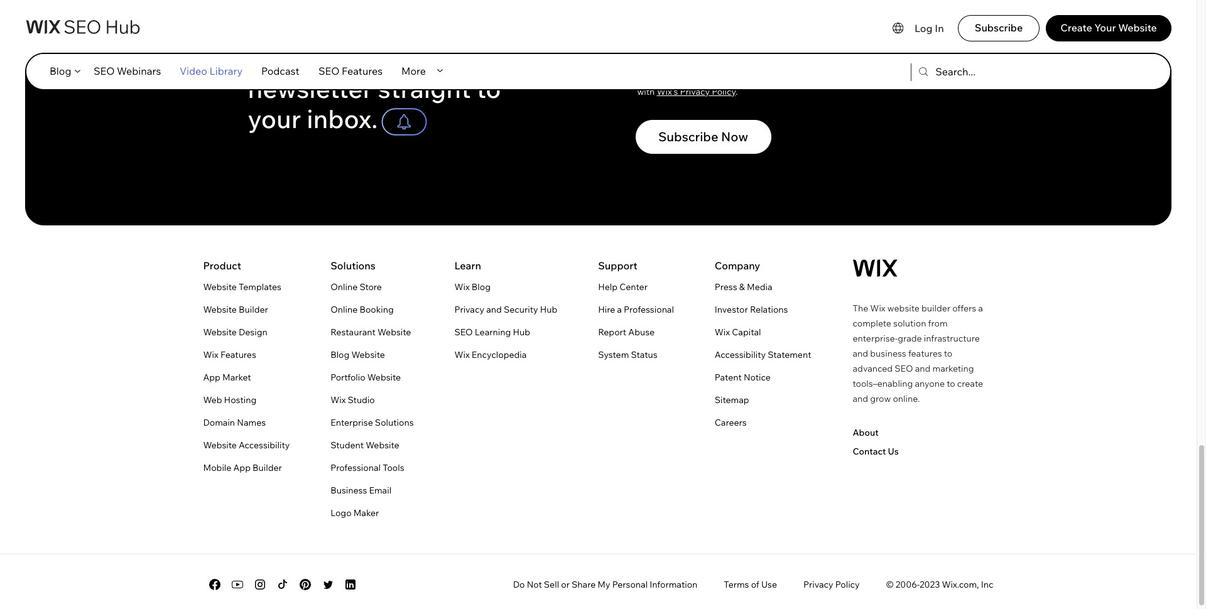 Task type: vqa. For each thing, say whether or not it's contained in the screenshot.
Mobile App Builder link at the left bottom of the page
yes



Task type: locate. For each thing, give the bounding box(es) containing it.
1 horizontal spatial your
[[784, 72, 803, 83]]

None search field
[[912, 58, 1064, 86]]

1 horizontal spatial subscribe
[[975, 21, 1023, 34]]

online inside "link"
[[331, 304, 358, 315]]

patent
[[715, 372, 742, 383]]

seo learning hub link
[[455, 325, 530, 340]]

0 horizontal spatial your
[[248, 103, 301, 135]]

online left store
[[331, 282, 358, 293]]

2 vertical spatial blog
[[331, 349, 350, 361]]

contact us link
[[853, 446, 899, 457]]

wix encyclopedia
[[455, 349, 527, 361]]

0 horizontal spatial a
[[617, 304, 622, 315]]

seo down business
[[895, 363, 913, 375]]

features
[[908, 348, 942, 359]]

seo right the podcast 'link'
[[319, 65, 340, 77]]

design
[[239, 327, 267, 338]]

complete
[[853, 318, 892, 329]]

2 horizontal spatial privacy
[[804, 579, 834, 591]]

subscribe now button
[[636, 120, 771, 154]]

report
[[598, 327, 627, 338]]

2 vertical spatial to
[[947, 378, 955, 390]]

solutions up online store link
[[331, 260, 376, 272]]

tools
[[383, 463, 404, 474]]

wix left capital
[[715, 327, 730, 338]]

enterprise solutions link
[[331, 415, 414, 430]]

seo webinars link
[[84, 58, 170, 84]]

hub right security
[[540, 304, 558, 315]]

hub down security
[[513, 327, 530, 338]]

media
[[747, 282, 773, 293]]

inc
[[981, 579, 994, 591]]

1 vertical spatial blog
[[472, 282, 491, 293]]

restaurant
[[331, 327, 376, 338]]

professional
[[624, 304, 674, 315], [331, 463, 381, 474]]

in left the the
[[307, 13, 328, 44]]

twitter image
[[320, 578, 335, 593]]

2 horizontal spatial blog
[[472, 282, 491, 293]]

your left data
[[784, 72, 803, 83]]

subscribe up 'search...' search field
[[975, 21, 1023, 34]]

more
[[402, 65, 426, 77]]

accessibility statement link
[[715, 348, 811, 363]]

subscribe inside button
[[658, 129, 719, 145]]

0 horizontal spatial professional
[[331, 463, 381, 474]]

mobile app builder link
[[203, 461, 282, 476]]

personal
[[612, 579, 648, 591]]

log
[[915, 22, 933, 35]]

0 vertical spatial app
[[203, 372, 220, 383]]

patent notice link
[[715, 370, 771, 385]]

0 horizontal spatial in
[[307, 13, 328, 44]]

features for wix features
[[220, 349, 256, 361]]

business
[[331, 485, 367, 496]]

and down features
[[915, 363, 931, 375]]

data
[[805, 72, 823, 83]]

0 vertical spatial subscribe
[[975, 21, 1023, 34]]

0 vertical spatial accessibility
[[715, 349, 766, 361]]

2 vertical spatial privacy
[[804, 579, 834, 591]]

enterprise-
[[853, 333, 898, 344]]

wix left studio
[[331, 395, 346, 406]]

to inside stay in the know about seo. get searchlight newsletter straight to your inbox.
[[477, 73, 501, 104]]

about link
[[853, 427, 879, 439]]

support
[[598, 260, 638, 272]]

0 horizontal spatial blog
[[50, 65, 71, 77]]

subscribe now
[[658, 129, 748, 145]]

1 vertical spatial professional
[[331, 463, 381, 474]]

logo maker
[[331, 508, 379, 519]]

marketing
[[933, 363, 974, 375]]

1 horizontal spatial hub
[[540, 304, 558, 315]]

1 vertical spatial accessibility
[[239, 440, 290, 451]]

online up restaurant
[[331, 304, 358, 315]]

tiktok image
[[275, 578, 290, 593]]

library
[[210, 65, 243, 77]]

online store
[[331, 282, 382, 293]]

0 vertical spatial privacy
[[680, 86, 710, 97]]

1 vertical spatial app
[[233, 463, 251, 474]]

online.
[[893, 393, 920, 405]]

1 online from the top
[[331, 282, 358, 293]]

the
[[334, 13, 373, 44]]

accessibility down wix capital
[[715, 349, 766, 361]]

seo.
[[248, 43, 306, 74]]

website right your
[[1119, 21, 1157, 34]]

and up advanced
[[853, 348, 868, 359]]

webinars
[[117, 65, 161, 77]]

your inside stay in the know about seo. get searchlight newsletter straight to your inbox.
[[248, 103, 301, 135]]

restaurant website
[[331, 327, 411, 338]]

subscribe down the wix's privacy policy .
[[658, 129, 719, 145]]

1 vertical spatial online
[[331, 304, 358, 315]]

in right data
[[825, 72, 832, 83]]

and left grow
[[853, 393, 868, 405]]

1 horizontal spatial features
[[342, 65, 383, 77]]

0 horizontal spatial accessibility
[[239, 440, 290, 451]]

video
[[180, 65, 207, 77]]

0 vertical spatial professional
[[624, 304, 674, 315]]

professional up abuse
[[624, 304, 674, 315]]

web
[[203, 395, 222, 406]]

subscribe
[[975, 21, 1023, 34], [658, 129, 719, 145]]

1 vertical spatial privacy
[[455, 304, 484, 315]]

0 vertical spatial to
[[477, 73, 501, 104]]

solutions up student website link
[[375, 417, 414, 429]]

privacy down acknowledge
[[680, 86, 710, 97]]

website up portfolio website
[[352, 349, 385, 361]]

website
[[888, 303, 920, 314]]

1 vertical spatial features
[[220, 349, 256, 361]]

mobile app builder
[[203, 463, 282, 474]]

podcast
[[261, 65, 299, 77]]

0 horizontal spatial policy
[[712, 86, 736, 97]]

0 vertical spatial your
[[784, 72, 803, 83]]

tools–enabling
[[853, 378, 913, 390]]

wix for wix encyclopedia
[[455, 349, 470, 361]]

online for online booking
[[331, 304, 358, 315]]

privacy down wix blog
[[455, 304, 484, 315]]

web hosting link
[[203, 393, 257, 408]]

logo
[[331, 508, 352, 519]]

wix down learn
[[455, 282, 470, 293]]

0 vertical spatial online
[[331, 282, 358, 293]]

seo left webinars
[[94, 65, 115, 77]]

app market link
[[203, 370, 251, 385]]

1 horizontal spatial a
[[979, 303, 983, 314]]

your down podcast
[[248, 103, 301, 135]]

features up market
[[220, 349, 256, 361]]

seo for seo features
[[319, 65, 340, 77]]

from
[[928, 318, 948, 329]]

website up studio
[[367, 372, 401, 383]]

privacy policy
[[804, 579, 860, 591]]

to down marketing
[[947, 378, 955, 390]]

to down infrastructure at the right
[[944, 348, 953, 359]]

and up with
[[637, 72, 653, 83]]

create your website link
[[1046, 15, 1172, 41]]

policy left '©'
[[836, 579, 860, 591]]

&
[[739, 282, 745, 293]]

accessibility
[[715, 349, 766, 361], [239, 440, 290, 451]]

website up website design link
[[203, 304, 237, 315]]

wix blog link
[[455, 280, 491, 295]]

1 vertical spatial your
[[248, 103, 301, 135]]

information
[[650, 579, 698, 591]]

seo inside the wix website builder offers a complete solution from enterprise-grade infrastructure and business features to advanced seo and marketing tools–enabling anyone to create and grow online.
[[895, 363, 913, 375]]

0 vertical spatial features
[[342, 65, 383, 77]]

accessibility down names
[[239, 440, 290, 451]]

press & media link
[[715, 280, 773, 295]]

your inside 'and acknowledge that wix will treat your data in accordance with'
[[784, 72, 803, 83]]

terms
[[724, 579, 749, 591]]

notice
[[744, 372, 771, 383]]

features down the the
[[342, 65, 383, 77]]

system status link
[[598, 348, 658, 363]]

© 2006-2023 wix.com, inc
[[886, 579, 994, 591]]

privacy right 'use'
[[804, 579, 834, 591]]

seo left learning at bottom
[[455, 327, 473, 338]]

website down booking
[[378, 327, 411, 338]]

app down website accessibility at the bottom left of the page
[[233, 463, 251, 474]]

blog for blog website
[[331, 349, 350, 361]]

0 horizontal spatial features
[[220, 349, 256, 361]]

press
[[715, 282, 737, 293]]

wix up "." at the top
[[730, 72, 746, 83]]

2 online from the top
[[331, 304, 358, 315]]

enterprise
[[331, 417, 373, 429]]

1 vertical spatial in
[[825, 72, 832, 83]]

app up 'web'
[[203, 372, 220, 383]]

1 vertical spatial subscribe
[[658, 129, 719, 145]]

wix inside the wix website builder offers a complete solution from enterprise-grade infrastructure and business features to advanced seo and marketing tools–enabling anyone to create and grow online.
[[870, 303, 886, 314]]

inbox.
[[307, 103, 378, 135]]

pinterest image
[[298, 578, 313, 593]]

Enter your email here email field
[[636, 0, 899, 23]]

0 vertical spatial in
[[307, 13, 328, 44]]

website templates link
[[203, 280, 281, 295]]

wix features
[[203, 349, 256, 361]]

0 horizontal spatial app
[[203, 372, 220, 383]]

security
[[504, 304, 538, 315]]

restaurant website link
[[331, 325, 411, 340]]

linkedin image
[[343, 578, 358, 593]]

hub
[[540, 304, 558, 315], [513, 327, 530, 338]]

1 vertical spatial solutions
[[375, 417, 414, 429]]

0 horizontal spatial hub
[[513, 327, 530, 338]]

business
[[870, 348, 907, 359]]

1 horizontal spatial policy
[[836, 579, 860, 591]]

0 horizontal spatial subscribe
[[658, 129, 719, 145]]

1 horizontal spatial blog
[[331, 349, 350, 361]]

booking
[[360, 304, 394, 315]]

builder down website accessibility at the bottom left of the page
[[253, 463, 282, 474]]

website down domain
[[203, 440, 237, 451]]

features for seo features
[[342, 65, 383, 77]]

0 vertical spatial blog
[[50, 65, 71, 77]]

and up learning at bottom
[[486, 304, 502, 315]]

website down product
[[203, 282, 237, 293]]

a right hire
[[617, 304, 622, 315]]

.
[[736, 86, 738, 97]]

to
[[477, 73, 501, 104], [944, 348, 953, 359], [947, 378, 955, 390]]

wix's
[[657, 86, 678, 97]]

in inside stay in the know about seo. get searchlight newsletter straight to your inbox.
[[307, 13, 328, 44]]

wix left "encyclopedia"
[[455, 349, 470, 361]]

stay in the know about seo. get searchlight newsletter straight to your inbox.
[[248, 13, 518, 135]]

seo for seo webinars
[[94, 65, 115, 77]]

0 horizontal spatial privacy
[[455, 304, 484, 315]]

portfolio website
[[331, 372, 401, 383]]

wix for wix studio
[[331, 395, 346, 406]]

0 vertical spatial policy
[[712, 86, 736, 97]]

1 horizontal spatial in
[[825, 72, 832, 83]]

online booking link
[[331, 302, 394, 317]]

wix for wix blog
[[455, 282, 470, 293]]

features inside more wix pages 'element'
[[220, 349, 256, 361]]

Search... search field
[[936, 58, 1038, 86]]

a right offers on the right
[[979, 303, 983, 314]]

wix for wix features
[[203, 349, 219, 361]]

to down about in the left top of the page
[[477, 73, 501, 104]]

1 vertical spatial policy
[[836, 579, 860, 591]]

now
[[721, 129, 748, 145]]

1 horizontal spatial app
[[233, 463, 251, 474]]

website design
[[203, 327, 267, 338]]

policy down the that
[[712, 86, 736, 97]]

builder up design
[[239, 304, 268, 315]]

wix up complete
[[870, 303, 886, 314]]

hire
[[598, 304, 615, 315]]

wix up app market link
[[203, 349, 219, 361]]

professional up the business email link
[[331, 463, 381, 474]]



Task type: describe. For each thing, give the bounding box(es) containing it.
create your website
[[1061, 21, 1157, 34]]

help center link
[[598, 280, 648, 295]]

careers link
[[715, 415, 747, 430]]

company
[[715, 260, 760, 272]]

0 vertical spatial hub
[[540, 304, 558, 315]]

more wix pages element
[[0, 226, 1197, 609]]

1 horizontal spatial privacy
[[680, 86, 710, 97]]

website down enterprise solutions
[[366, 440, 399, 451]]

domain names
[[203, 417, 266, 429]]

subscribe for subscribe now
[[658, 129, 719, 145]]

domain
[[203, 417, 235, 429]]

offers
[[953, 303, 977, 314]]

grade
[[898, 333, 922, 344]]

hosting
[[224, 395, 257, 406]]

2023
[[920, 579, 940, 591]]

©
[[886, 579, 894, 591]]

professional tools
[[331, 463, 404, 474]]

learn
[[455, 260, 481, 272]]

and inside 'and acknowledge that wix will treat your data in accordance with'
[[637, 72, 653, 83]]

grow
[[870, 393, 891, 405]]

2006-
[[896, 579, 920, 591]]

report abuse
[[598, 327, 655, 338]]

online for online store
[[331, 282, 358, 293]]

investor relations
[[715, 304, 788, 315]]

website accessibility link
[[203, 438, 290, 453]]

investor relations link
[[715, 302, 788, 317]]

wix's privacy policy .
[[657, 86, 740, 97]]

do not sell or share my personal information
[[513, 579, 698, 591]]

sell
[[544, 579, 559, 591]]

wix blog
[[455, 282, 491, 293]]

facebook image
[[207, 578, 222, 593]]

and acknowledge that wix will treat your data in accordance with
[[637, 72, 882, 97]]

share
[[572, 579, 596, 591]]

mobile
[[203, 463, 231, 474]]

enterprise solutions
[[331, 417, 414, 429]]

report abuse link
[[598, 325, 655, 340]]

email
[[369, 485, 392, 496]]

log in
[[915, 22, 944, 35]]

professional tools link
[[331, 461, 404, 476]]

system status
[[598, 349, 658, 361]]

store
[[360, 282, 382, 293]]

blog website link
[[331, 348, 385, 363]]

business email link
[[331, 483, 392, 498]]

learning
[[475, 327, 511, 338]]

or
[[561, 579, 570, 591]]

not
[[527, 579, 542, 591]]

builder
[[922, 303, 951, 314]]

in
[[935, 22, 944, 35]]

accessibility statement
[[715, 349, 811, 361]]

in inside 'and acknowledge that wix will treat your data in accordance with'
[[825, 72, 832, 83]]

treat
[[763, 72, 782, 83]]

terms of use
[[724, 579, 777, 591]]

subscribe for subscribe
[[975, 21, 1023, 34]]

help center
[[598, 282, 648, 293]]

0 vertical spatial solutions
[[331, 260, 376, 272]]

acknowledge
[[655, 72, 710, 83]]

a inside the wix website builder offers a complete solution from enterprise-grade infrastructure and business features to advanced seo and marketing tools–enabling anyone to create and grow online.
[[979, 303, 983, 314]]

1 horizontal spatial accessibility
[[715, 349, 766, 361]]

wix logo, homepage image
[[853, 260, 898, 277]]

privacy for privacy policy
[[804, 579, 834, 591]]

1 vertical spatial to
[[944, 348, 953, 359]]

patent notice
[[715, 372, 771, 383]]

privacy and security hub
[[455, 304, 558, 315]]

terms of use link
[[724, 579, 777, 591]]

with
[[637, 86, 655, 97]]

website up wix features
[[203, 327, 237, 338]]

capital
[[732, 327, 761, 338]]

wix for wix capital
[[715, 327, 730, 338]]

privacy policy link
[[804, 579, 860, 591]]

will
[[748, 72, 761, 83]]

the
[[853, 303, 869, 314]]

of
[[751, 579, 760, 591]]

system
[[598, 349, 629, 361]]

about
[[448, 13, 518, 44]]

newsletter
[[248, 73, 372, 104]]

portfolio
[[331, 372, 365, 383]]

1 vertical spatial hub
[[513, 327, 530, 338]]

statement
[[768, 349, 811, 361]]

privacy for privacy and security hub
[[455, 304, 484, 315]]

studio
[[348, 395, 375, 406]]

help
[[598, 282, 618, 293]]

instagram image
[[252, 578, 267, 593]]

wix inside 'and acknowledge that wix will treat your data in accordance with'
[[730, 72, 746, 83]]

blog for blog
[[50, 65, 71, 77]]

straight
[[378, 73, 471, 104]]

the wix website builder offers a complete solution from enterprise-grade infrastructure and business features to advanced seo and marketing tools–enabling anyone to create and grow online.
[[853, 303, 983, 405]]

website builder
[[203, 304, 268, 315]]

hire a professional
[[598, 304, 674, 315]]

1 vertical spatial builder
[[253, 463, 282, 474]]

portfolio website link
[[331, 370, 401, 385]]

seo webinars
[[94, 65, 161, 77]]

wix capital
[[715, 327, 761, 338]]

1 horizontal spatial professional
[[624, 304, 674, 315]]

logo maker link
[[331, 506, 379, 521]]

stay
[[248, 13, 301, 44]]

video library
[[180, 65, 243, 77]]

youtube image
[[230, 578, 245, 593]]

abuse
[[629, 327, 655, 338]]

policy inside more wix pages 'element'
[[836, 579, 860, 591]]

website accessibility
[[203, 440, 290, 451]]

website templates
[[203, 282, 281, 293]]

0 vertical spatial builder
[[239, 304, 268, 315]]

seo for seo learning hub
[[455, 327, 473, 338]]

student
[[331, 440, 364, 451]]



